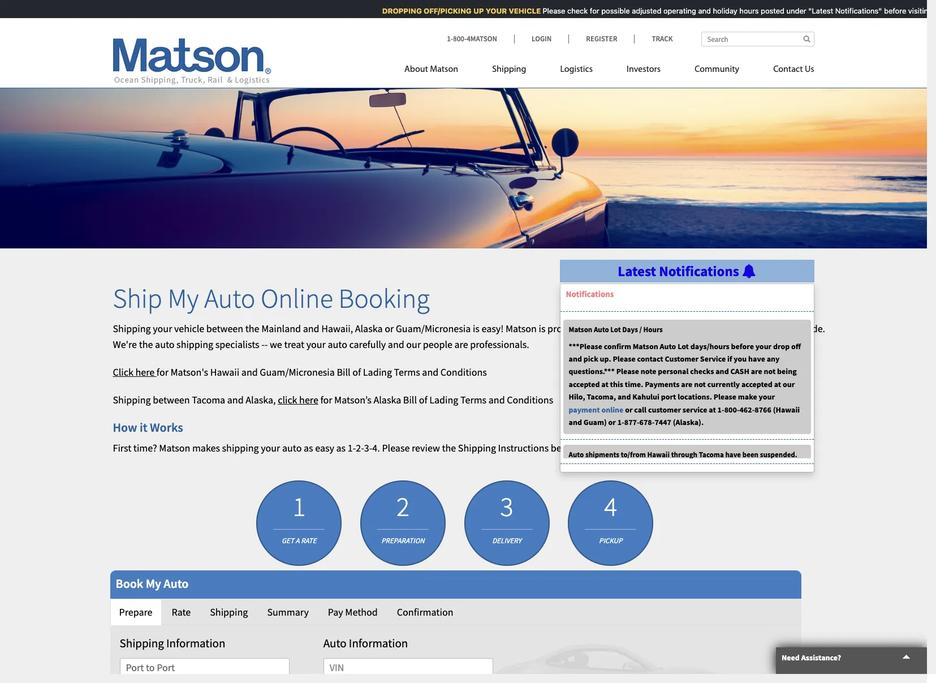 Task type: locate. For each thing, give the bounding box(es) containing it.
shipping inside top menu navigation
[[493, 65, 527, 74]]

0 horizontal spatial accepted
[[569, 379, 600, 389]]

at down locations.
[[710, 405, 717, 415]]

1 vertical spatial notifications
[[566, 289, 615, 299]]

auto down hawaii,
[[328, 338, 348, 351]]

accepted up hilo,
[[569, 379, 600, 389]]

auto
[[155, 338, 175, 351], [328, 338, 348, 351], [282, 442, 302, 455]]

auto left shipments
[[569, 450, 584, 460]]

1 vertical spatial a
[[296, 536, 300, 546]]

1 vertical spatial conditions
[[507, 393, 554, 406]]

your up 8766
[[759, 392, 776, 402]]

login
[[532, 34, 552, 44]]

0 horizontal spatial rate
[[172, 606, 191, 619]]

2 horizontal spatial or
[[626, 405, 633, 415]]

latest notifications
[[618, 262, 743, 280]]

800- down "make"
[[725, 405, 740, 415]]

0 horizontal spatial bill
[[337, 366, 351, 379]]

0 horizontal spatial before
[[551, 442, 579, 455]]

the
[[246, 322, 260, 335], [609, 322, 623, 335], [785, 322, 799, 335], [139, 338, 153, 351], [442, 442, 456, 455]]

online
[[602, 405, 624, 415]]

0 vertical spatial shipping
[[177, 338, 214, 351]]

service inside or call customer service at 1-800-462-8766 (hawaii and guam) or 1-877-678-7447 (alaska).
[[683, 405, 708, 415]]

0 vertical spatial preparation
[[389, 485, 419, 486]]

need
[[782, 653, 800, 663]]

our down 'being'
[[783, 379, 796, 389]]

1 vertical spatial for
[[157, 366, 169, 379]]

conditions left hilo,
[[507, 393, 554, 406]]

0 horizontal spatial tacoma
[[192, 393, 225, 406]]

click
[[278, 393, 298, 406]]

is left easy!
[[473, 322, 480, 335]]

your left auto.
[[618, 442, 637, 455]]

1 horizontal spatial terms
[[461, 393, 487, 406]]

for right 'check' in the top of the page
[[586, 6, 595, 15]]

2 - from the left
[[265, 338, 268, 351]]

of up review at the left of page
[[419, 393, 428, 406]]

have inside ***please confirm matson auto lot days/hours before your drop off and pick up. please contact customer service if you have any questions.*** please note personal checks and cash are not being accepted at this time. payments are not currently accepted at our hilo, tacoma, and kahului port locations. please make your payment online
[[749, 354, 766, 364]]

between up specialists
[[207, 322, 244, 335]]

0 vertical spatial or
[[385, 322, 394, 335]]

and right carefully
[[388, 338, 405, 351]]

0 horizontal spatial terms
[[394, 366, 420, 379]]

0 vertical spatial lading
[[363, 366, 392, 379]]

delivery up 3
[[497, 485, 519, 486]]

before inside main content
[[551, 442, 579, 455]]

summary link
[[258, 599, 318, 626]]

assistance?
[[802, 653, 842, 663]]

bill up review at the left of page
[[404, 393, 417, 406]]

get
[[287, 485, 296, 486], [282, 536, 294, 546]]

1 horizontal spatial hawaii
[[648, 450, 670, 460]]

click
[[113, 366, 134, 379]]

as right easy
[[337, 442, 346, 455]]

0 vertical spatial are
[[455, 338, 469, 351]]

between
[[207, 322, 244, 335], [153, 393, 190, 406]]

0 horizontal spatial conditions
[[441, 366, 487, 379]]

1 vertical spatial shipping
[[222, 442, 259, 455]]

please left 'check' in the top of the page
[[538, 6, 561, 15]]

my for book
[[146, 576, 161, 591]]

0 vertical spatial notifications
[[660, 262, 740, 280]]

auto left easy
[[282, 442, 302, 455]]

1 vertical spatial hawaii
[[648, 450, 670, 460]]

auto
[[204, 281, 255, 315], [594, 325, 610, 335], [660, 341, 677, 351], [569, 450, 584, 460], [164, 576, 189, 591], [324, 636, 347, 651]]

0 vertical spatial service
[[743, 322, 773, 335]]

accepted
[[569, 379, 600, 389], [742, 379, 773, 389]]

800- inside or call customer service at 1-800-462-8766 (hawaii and guam) or 1-877-678-7447 (alaska).
[[725, 405, 740, 415]]

in
[[775, 322, 783, 335]]

2 vertical spatial are
[[682, 379, 693, 389]]

0 vertical spatial of
[[353, 366, 361, 379]]

auto inside ***please confirm matson auto lot days/hours before your drop off and pick up. please contact customer service if you have any questions.*** please note personal checks and cash are not being accepted at this time. payments are not currently accepted at our hilo, tacoma, and kahului port locations. please make your payment online
[[660, 341, 677, 351]]

preparation down 2
[[382, 536, 425, 546]]

for for vehicle
[[586, 6, 595, 15]]

1 horizontal spatial our
[[783, 379, 796, 389]]

1- left 3-
[[348, 442, 356, 455]]

information down rate link
[[166, 636, 226, 651]]

are
[[455, 338, 469, 351], [752, 366, 763, 377], [682, 379, 693, 389]]

a down 1
[[296, 536, 300, 546]]

1 horizontal spatial rate
[[301, 536, 317, 546]]

or call customer service at 1-800-462-8766 (hawaii and guam) or 1-877-678-7447 (alaska).
[[569, 405, 801, 427]]

easy
[[315, 442, 335, 455]]

1 vertical spatial before
[[732, 341, 755, 351]]

tacoma inside main content
[[192, 393, 225, 406]]

service down locations.
[[683, 405, 708, 415]]

1 accepted from the left
[[569, 379, 600, 389]]

between inside shipping your vehicle between the mainland and hawaii, alaska or guam/micronesia                                         is easy! matson is proud to offer the most frequent, dependable service in the                                         trade. we're the auto shipping specialists -- we treat your auto carefully and                                         our people are professionals.
[[207, 322, 244, 335]]

have inside 'link'
[[726, 450, 742, 460]]

please right 4.
[[382, 442, 410, 455]]

shipping
[[493, 65, 527, 74], [113, 322, 151, 335], [113, 393, 151, 406], [458, 442, 497, 455], [210, 606, 248, 619], [120, 636, 164, 651]]

a left rate!
[[297, 485, 300, 486]]

information for auto information
[[349, 636, 408, 651]]

2 horizontal spatial are
[[752, 366, 763, 377]]

auto information
[[324, 636, 408, 651]]

before left visiting
[[880, 6, 902, 15]]

1 vertical spatial or
[[626, 405, 633, 415]]

us
[[806, 65, 815, 74]]

0 vertical spatial lot
[[611, 325, 621, 335]]

shipping information
[[120, 636, 226, 651]]

visiting
[[904, 6, 929, 15]]

matson inside ***please confirm matson auto lot days/hours before your drop off and pick up. please contact customer service if you have any questions.*** please note personal checks and cash are not being accepted at this time. payments are not currently accepted at our hilo, tacoma, and kahului port locations. please make your payment online
[[633, 341, 659, 351]]

0 horizontal spatial have
[[726, 450, 742, 460]]

None text field
[[120, 658, 290, 678]]

0 horizontal spatial hawaii
[[210, 366, 240, 379]]

1 vertical spatial not
[[695, 379, 706, 389]]

information down method
[[349, 636, 408, 651]]

0 horizontal spatial or
[[385, 322, 394, 335]]

dependable
[[690, 322, 741, 335]]

0 vertical spatial hawaii
[[210, 366, 240, 379]]

tacoma down matson's
[[192, 393, 225, 406]]

1 vertical spatial shipping link
[[201, 599, 257, 626]]

preparation
[[389, 485, 419, 486], [382, 536, 425, 546]]

alaska up carefully
[[355, 322, 383, 335]]

about matson
[[405, 65, 459, 74]]

or up carefully
[[385, 322, 394, 335]]

1 horizontal spatial lading
[[430, 393, 459, 406]]

kahului
[[633, 392, 660, 402]]

matson up contact
[[633, 341, 659, 351]]

Search search field
[[702, 32, 815, 46]]

payment online link
[[569, 405, 624, 415]]

alaska right matson's
[[374, 393, 402, 406]]

shipping right rate link
[[210, 606, 248, 619]]

need assistance?
[[782, 653, 842, 663]]

shipping inside shipping your vehicle between the mainland and hawaii, alaska or guam/micronesia                                         is easy! matson is proud to offer the most frequent, dependable service in the                                         trade. we're the auto shipping specialists -- we treat your auto carefully and                                         our people are professionals.
[[177, 338, 214, 351]]

notifications up offer
[[566, 289, 615, 299]]

1 vertical spatial are
[[752, 366, 763, 377]]

1 horizontal spatial guam/micronesia
[[396, 322, 471, 335]]

login link
[[515, 34, 569, 44]]

are inside shipping your vehicle between the mainland and hawaii, alaska or guam/micronesia                                         is easy! matson is proud to offer the most frequent, dependable service in the                                         trade. we're the auto shipping specialists -- we treat your auto carefully and                                         our people are professionals.
[[455, 338, 469, 351]]

0 horizontal spatial lading
[[363, 366, 392, 379]]

1 horizontal spatial as
[[337, 442, 346, 455]]

bill up matson's
[[337, 366, 351, 379]]

1 horizontal spatial notifications
[[660, 262, 740, 280]]

is left proud
[[539, 322, 546, 335]]

auto down frequent,
[[660, 341, 677, 351]]

hawaii inside auto shipments to/from hawaii through tacoma have been suspended. 'link'
[[648, 450, 670, 460]]

1 horizontal spatial accepted
[[742, 379, 773, 389]]

2 horizontal spatial auto
[[328, 338, 348, 351]]

personal
[[659, 366, 689, 377]]

our
[[407, 338, 421, 351], [783, 379, 796, 389]]

1 vertical spatial get
[[282, 536, 294, 546]]

***please
[[569, 341, 603, 351]]

through
[[672, 450, 698, 460]]

shipping link down '4matson' at the top
[[476, 59, 544, 83]]

get for get a rate!
[[287, 485, 296, 486]]

have left been
[[726, 450, 742, 460]]

1 vertical spatial guam/micronesia
[[260, 366, 335, 379]]

0 horizontal spatial auto
[[155, 338, 175, 351]]

review
[[412, 442, 440, 455]]

note
[[641, 366, 657, 377]]

get a rate!
[[287, 485, 313, 486]]

0 horizontal spatial our
[[407, 338, 421, 351]]

0 vertical spatial tacoma
[[192, 393, 225, 406]]

1 vertical spatial alaska
[[374, 393, 402, 406]]

confirmation
[[397, 606, 454, 619]]

for for alaska,
[[321, 393, 333, 406]]

0 horizontal spatial service
[[683, 405, 708, 415]]

information
[[166, 636, 226, 651], [349, 636, 408, 651]]

of
[[353, 366, 361, 379], [419, 393, 428, 406]]

for left matson's
[[157, 366, 169, 379]]

guam)
[[584, 417, 607, 427]]

0 horizontal spatial 800-
[[453, 34, 467, 44]]

auto down the vehicle
[[155, 338, 175, 351]]

shipping left instructions at right bottom
[[458, 442, 497, 455]]

your right treat
[[307, 338, 326, 351]]

1 horizontal spatial have
[[749, 354, 766, 364]]

preparation up 2
[[389, 485, 419, 486]]

instructions
[[499, 442, 549, 455]]

matson inside shipping your vehicle between the mainland and hawaii, alaska or guam/micronesia                                         is easy! matson is proud to offer the most frequent, dependable service in the                                         trade. we're the auto shipping specialists -- we treat your auto carefully and                                         our people are professionals.
[[506, 322, 537, 335]]

between up the works at the bottom
[[153, 393, 190, 406]]

the right in
[[785, 322, 799, 335]]

lot left days
[[611, 325, 621, 335]]

days
[[623, 325, 639, 335]]

as left easy
[[304, 442, 313, 455]]

alaska
[[355, 322, 383, 335], [374, 393, 402, 406]]

lot
[[611, 325, 621, 335], [678, 341, 690, 351]]

VIN text field
[[324, 658, 494, 678]]

0 horizontal spatial is
[[473, 322, 480, 335]]

or down online
[[609, 417, 616, 427]]

matson up professionals. at right
[[506, 322, 537, 335]]

please
[[538, 6, 561, 15], [613, 354, 636, 364], [617, 366, 640, 377], [714, 392, 737, 402], [382, 442, 410, 455]]

auto shipments to/from hawaii through tacoma have been suspended. link
[[561, 445, 814, 509]]

1 as from the left
[[304, 442, 313, 455]]

matson right about
[[430, 65, 459, 74]]

0 horizontal spatial information
[[166, 636, 226, 651]]

tacoma
[[192, 393, 225, 406], [700, 450, 725, 460]]

currently
[[708, 379, 741, 389]]

1 vertical spatial between
[[153, 393, 190, 406]]

at left this
[[602, 379, 609, 389]]

1 vertical spatial 800-
[[725, 405, 740, 415]]

2 horizontal spatial for
[[586, 6, 595, 15]]

1 information from the left
[[166, 636, 226, 651]]

are up locations.
[[682, 379, 693, 389]]

to
[[576, 322, 585, 335]]

0 vertical spatial 800-
[[453, 34, 467, 44]]

lading down carefully
[[363, 366, 392, 379]]

-
[[262, 338, 265, 351], [265, 338, 268, 351]]

1 is from the left
[[473, 322, 480, 335]]

for left matson's
[[321, 393, 333, 406]]

carefully
[[350, 338, 386, 351]]

1 horizontal spatial shipping link
[[476, 59, 544, 83]]

1 horizontal spatial is
[[539, 322, 546, 335]]

our inside ***please confirm matson auto lot days/hours before your drop off and pick up. please contact customer service if you have any questions.*** please note personal checks and cash are not being accepted at this time. payments are not currently accepted at our hilo, tacoma, and kahului port locations. please make your payment online
[[783, 379, 796, 389]]

0 vertical spatial bill
[[337, 366, 351, 379]]

matson up the ***please
[[569, 325, 593, 335]]

2 information from the left
[[349, 636, 408, 651]]

the up specialists
[[246, 322, 260, 335]]

1 vertical spatial lot
[[678, 341, 690, 351]]

service left in
[[743, 322, 773, 335]]

lading
[[363, 366, 392, 379], [430, 393, 459, 406]]

hilo,
[[569, 392, 586, 402]]

the left days
[[609, 322, 623, 335]]

shipping down the vehicle
[[177, 338, 214, 351]]

0 horizontal spatial are
[[455, 338, 469, 351]]

0 horizontal spatial not
[[695, 379, 706, 389]]

guam/micronesia up click here link
[[260, 366, 335, 379]]

being
[[778, 366, 797, 377]]

0 vertical spatial a
[[297, 485, 300, 486]]

contact
[[638, 354, 664, 364]]

at down 'being'
[[775, 379, 782, 389]]

professionals.
[[471, 338, 530, 351]]

1 horizontal spatial my
[[168, 281, 199, 315]]

shipping between tacoma and alaska, click here for matson's alaska bill of lading terms and conditions
[[113, 393, 554, 406]]

2 horizontal spatial before
[[880, 6, 902, 15]]

lot up customer
[[678, 341, 690, 351]]

800-
[[453, 34, 467, 44], [725, 405, 740, 415]]

check
[[563, 6, 584, 15]]

and down payment
[[569, 417, 582, 427]]

auto inside 'link'
[[569, 450, 584, 460]]

my
[[168, 281, 199, 315], [146, 576, 161, 591]]

1 vertical spatial lading
[[430, 393, 459, 406]]

register
[[587, 34, 618, 44]]

accepted up "make"
[[742, 379, 773, 389]]

0 horizontal spatial notifications
[[566, 289, 615, 299]]

rate down 1
[[301, 536, 317, 546]]

0 horizontal spatial my
[[146, 576, 161, 591]]

are right people
[[455, 338, 469, 351]]

days/hours
[[691, 341, 730, 351]]

get left rate!
[[287, 485, 296, 486]]

shipping link right rate link
[[201, 599, 257, 626]]

4.
[[373, 442, 380, 455]]

1 horizontal spatial 800-
[[725, 405, 740, 415]]

please up "time."
[[617, 366, 640, 377]]

your
[[481, 6, 503, 15]]

shipping inside shipping your vehicle between the mainland and hawaii, alaska or guam/micronesia                                         is easy! matson is proud to offer the most frequent, dependable service in the                                         trade. we're the auto shipping specialists -- we treat your auto carefully and                                         our people are professionals.
[[113, 322, 151, 335]]

hours
[[735, 6, 755, 15]]

the right we're
[[139, 338, 153, 351]]

locations.
[[678, 392, 713, 402]]

blue matson logo with ocean, shipping, truck, rail and logistics written beneath it. image
[[113, 39, 271, 85]]

works
[[150, 419, 183, 435]]

alaska inside shipping your vehicle between the mainland and hawaii, alaska or guam/micronesia                                         is easy! matson is proud to offer the most frequent, dependable service in the                                         trade. we're the auto shipping specialists -- we treat your auto carefully and                                         our people are professionals.
[[355, 322, 383, 335]]

top menu navigation
[[405, 59, 815, 83]]

and left alaska,
[[227, 393, 244, 406]]

0 horizontal spatial shipping
[[177, 338, 214, 351]]

2 horizontal spatial at
[[775, 379, 782, 389]]

main content
[[99, 249, 937, 683]]

delivery down 3
[[493, 536, 522, 546]]

up.
[[600, 354, 612, 364]]

bell image
[[743, 264, 757, 279]]

None search field
[[702, 32, 815, 46]]

1- down online
[[618, 417, 625, 427]]

get a rate
[[282, 536, 317, 546]]

have left any
[[749, 354, 766, 364]]

most
[[625, 322, 646, 335]]

get down 1
[[282, 536, 294, 546]]

not down any
[[765, 366, 776, 377]]

rate link
[[163, 599, 200, 626]]

payments
[[646, 379, 680, 389]]

800- down off/picking at the top left of page
[[453, 34, 467, 44]]

and down people
[[423, 366, 439, 379]]

a for rate
[[296, 536, 300, 546]]

not down 'checks'
[[695, 379, 706, 389]]

guam/micronesia inside shipping your vehicle between the mainland and hawaii, alaska or guam/micronesia                                         is easy! matson is proud to offer the most frequent, dependable service in the                                         trade. we're the auto shipping specialists -- we treat your auto carefully and                                         our people are professionals.
[[396, 322, 471, 335]]

before left booking
[[551, 442, 579, 455]]

1 horizontal spatial bill
[[404, 393, 417, 406]]

1 horizontal spatial lot
[[678, 341, 690, 351]]

hawaii down specialists
[[210, 366, 240, 379]]

1 vertical spatial of
[[419, 393, 428, 406]]

1 vertical spatial have
[[726, 450, 742, 460]]

it
[[140, 419, 148, 435]]

1 vertical spatial my
[[146, 576, 161, 591]]

1 horizontal spatial not
[[765, 366, 776, 377]]

1 vertical spatial service
[[683, 405, 708, 415]]

tacoma inside auto shipments to/from hawaii through tacoma have been suspended. 'link'
[[700, 450, 725, 460]]

0 vertical spatial before
[[880, 6, 902, 15]]

1 horizontal spatial here
[[300, 393, 319, 406]]

at inside or call customer service at 1-800-462-8766 (hawaii and guam) or 1-877-678-7447 (alaska).
[[710, 405, 717, 415]]

0 vertical spatial guam/micronesia
[[396, 322, 471, 335]]

0 vertical spatial get
[[287, 485, 296, 486]]

your down alaska,
[[261, 442, 280, 455]]

0 vertical spatial our
[[407, 338, 421, 351]]

we're
[[113, 338, 137, 351]]

2 vertical spatial for
[[321, 393, 333, 406]]



Task type: describe. For each thing, give the bounding box(es) containing it.
please down currently
[[714, 392, 737, 402]]

main content containing ship my auto online booking
[[99, 249, 937, 683]]

0 horizontal spatial shipping link
[[201, 599, 257, 626]]

book my auto
[[116, 576, 189, 591]]

877-
[[625, 417, 640, 427]]

please down confirm
[[613, 354, 636, 364]]

1
[[293, 490, 306, 524]]

0 horizontal spatial lot
[[611, 325, 621, 335]]

1 horizontal spatial auto
[[282, 442, 302, 455]]

your left the vehicle
[[153, 322, 172, 335]]

ship my auto online booking
[[113, 281, 430, 315]]

your up any
[[756, 341, 772, 351]]

auto shipments to/from hawaii through tacoma have been suspended.
[[569, 450, 798, 460]]

us
[[931, 6, 937, 15]]

pickup
[[600, 536, 623, 546]]

pay                                                 method link
[[319, 599, 387, 626]]

1 vertical spatial bill
[[404, 393, 417, 406]]

up
[[469, 6, 479, 15]]

1 - from the left
[[262, 338, 265, 351]]

our inside shipping your vehicle between the mainland and hawaii, alaska or guam/micronesia                                         is easy! matson is proud to offer the most frequent, dependable service in the                                         trade. we're the auto shipping specialists -- we treat your auto carefully and                                         our people are professionals.
[[407, 338, 421, 351]]

lot inside ***please confirm matson auto lot days/hours before your drop off and pick up. please contact customer service if you have any questions.*** please note personal checks and cash are not being accepted at this time. payments are not currently accepted at our hilo, tacoma, and kahului port locations. please make your payment online
[[678, 341, 690, 351]]

questions.***
[[569, 366, 615, 377]]

and up alaska,
[[242, 366, 258, 379]]

possible
[[597, 6, 626, 15]]

about
[[405, 65, 428, 74]]

checks
[[691, 366, 715, 377]]

to/from
[[621, 450, 646, 460]]

0 horizontal spatial here
[[136, 366, 155, 379]]

if
[[728, 354, 733, 364]]

and left pick
[[569, 354, 582, 364]]

payment
[[569, 405, 600, 415]]

2
[[397, 490, 410, 524]]

call
[[635, 405, 647, 415]]

confirm
[[604, 341, 632, 351]]

method
[[346, 606, 378, 619]]

/
[[640, 325, 643, 335]]

click here link
[[278, 393, 319, 406]]

any
[[767, 354, 780, 364]]

2 accepted from the left
[[742, 379, 773, 389]]

logistics link
[[544, 59, 610, 83]]

and down this
[[618, 392, 631, 402]]

please inside main content
[[382, 442, 410, 455]]

and up treat
[[303, 322, 320, 335]]

2-
[[356, 442, 364, 455]]

port
[[662, 392, 677, 402]]

auto right to
[[594, 325, 610, 335]]

off/picking
[[419, 6, 467, 15]]

dropping
[[378, 6, 417, 15]]

contact us link
[[757, 59, 815, 83]]

car shipped by matson to hawaii at beach during sunset. image
[[0, 70, 928, 249]]

1- down off/picking at the top left of page
[[447, 34, 453, 44]]

0 horizontal spatial between
[[153, 393, 190, 406]]

3
[[501, 490, 514, 524]]

booking
[[339, 281, 430, 315]]

service inside shipping your vehicle between the mainland and hawaii, alaska or guam/micronesia                                         is easy! matson is proud to offer the most frequent, dependable service in the                                         trade. we're the auto shipping specialists -- we treat your auto carefully and                                         our people are professionals.
[[743, 322, 773, 335]]

0 horizontal spatial at
[[602, 379, 609, 389]]

auto.
[[639, 442, 661, 455]]

1- inside main content
[[348, 442, 356, 455]]

get for get a rate
[[282, 536, 294, 546]]

***please confirm matson auto lot days/hours before your drop off and pick up. please contact customer service if you have any questions.*** please note personal checks and cash are not being accepted at this time. payments are not currently accepted at our hilo, tacoma, and kahului port locations. please make your payment online
[[569, 341, 802, 415]]

7447
[[655, 417, 672, 427]]

service
[[701, 354, 726, 364]]

1 horizontal spatial conditions
[[507, 393, 554, 406]]

about matson link
[[405, 59, 476, 83]]

latest notifications menu
[[560, 284, 815, 509]]

and inside or call customer service at 1-800-462-8766 (hawaii and guam) or 1-877-678-7447 (alaska).
[[569, 417, 582, 427]]

under
[[782, 6, 802, 15]]

ship
[[113, 281, 162, 315]]

auto down pay
[[324, 636, 347, 651]]

shipping down the prepare link
[[120, 636, 164, 651]]

notifications inside latest notifications 'menu'
[[566, 289, 615, 299]]

1 horizontal spatial shipping
[[222, 442, 259, 455]]

shipping down click here link
[[113, 393, 151, 406]]

2 as from the left
[[337, 442, 346, 455]]

and up currently
[[716, 366, 730, 377]]

0 horizontal spatial guam/micronesia
[[260, 366, 335, 379]]

matson down the works at the bottom
[[159, 442, 190, 455]]

a for rate!
[[297, 485, 300, 486]]

holiday
[[709, 6, 733, 15]]

latest
[[618, 262, 657, 280]]

1 vertical spatial terms
[[461, 393, 487, 406]]

pick
[[584, 354, 599, 364]]

before inside ***please confirm matson auto lot days/hours before your drop off and pick up. please contact customer service if you have any questions.*** please note personal checks and cash are not being accepted at this time. payments are not currently accepted at our hilo, tacoma, and kahului port locations. please make your payment online
[[732, 341, 755, 351]]

1 horizontal spatial of
[[419, 393, 428, 406]]

(alaska).
[[674, 417, 704, 427]]

my for ship
[[168, 281, 199, 315]]

4matson
[[467, 34, 498, 44]]

adjusted
[[628, 6, 657, 15]]

community link
[[678, 59, 757, 83]]

dropping off/picking up your vehicle please check for possible adjusted operating and holiday hours posted under "latest notifications" before visiting us
[[378, 6, 937, 15]]

the right review at the left of page
[[442, 442, 456, 455]]

0 vertical spatial conditions
[[441, 366, 487, 379]]

hours
[[644, 325, 663, 335]]

1 vertical spatial delivery
[[493, 536, 522, 546]]

how
[[113, 419, 137, 435]]

alaska,
[[246, 393, 276, 406]]

search image
[[804, 35, 811, 42]]

0 vertical spatial delivery
[[497, 485, 519, 486]]

prepare link
[[110, 599, 162, 626]]

notifications"
[[831, 6, 878, 15]]

0 vertical spatial rate
[[301, 536, 317, 546]]

operating
[[659, 6, 692, 15]]

hawaii inside main content
[[210, 366, 240, 379]]

click here link
[[113, 366, 157, 379]]

time.
[[625, 379, 644, 389]]

0 horizontal spatial for
[[157, 366, 169, 379]]

pay
[[328, 606, 344, 619]]

2 vertical spatial or
[[609, 417, 616, 427]]

0 vertical spatial shipping link
[[476, 59, 544, 83]]

easy!
[[482, 322, 504, 335]]

offer
[[587, 322, 607, 335]]

auto up rate link
[[164, 576, 189, 591]]

1 vertical spatial rate
[[172, 606, 191, 619]]

matson inside top menu navigation
[[430, 65, 459, 74]]

1- down currently
[[718, 405, 725, 415]]

customer
[[665, 354, 699, 364]]

hawaii,
[[322, 322, 353, 335]]

1 horizontal spatial are
[[682, 379, 693, 389]]

contact
[[774, 65, 804, 74]]

1-800-4matson
[[447, 34, 498, 44]]

shipping your vehicle between the mainland and hawaii, alaska or guam/micronesia                                         is easy! matson is proud to offer the most frequent, dependable service in the                                         trade. we're the auto shipping specialists -- we treat your auto carefully and                                         our people are professionals.
[[113, 322, 826, 351]]

and left holiday
[[694, 6, 707, 15]]

3-
[[364, 442, 373, 455]]

time?
[[134, 442, 157, 455]]

been
[[743, 450, 759, 460]]

book
[[116, 576, 143, 591]]

people
[[423, 338, 453, 351]]

makes
[[192, 442, 220, 455]]

confirmation link
[[388, 599, 463, 626]]

0 horizontal spatial of
[[353, 366, 361, 379]]

2 is from the left
[[539, 322, 546, 335]]

specialists
[[216, 338, 260, 351]]

1 vertical spatial preparation
[[382, 536, 425, 546]]

information for shipping information
[[166, 636, 226, 651]]

make
[[739, 392, 758, 402]]

matson auto lot days / hours
[[569, 325, 663, 335]]

or inside shipping your vehicle between the mainland and hawaii, alaska or guam/micronesia                                         is easy! matson is proud to offer the most frequent, dependable service in the                                         trade. we're the auto shipping specialists -- we treat your auto carefully and                                         our people are professionals.
[[385, 322, 394, 335]]

proud
[[548, 322, 574, 335]]

investors link
[[610, 59, 678, 83]]

tacoma,
[[587, 392, 617, 402]]

1 vertical spatial here
[[300, 393, 319, 406]]

auto up specialists
[[204, 281, 255, 315]]

latest notifications button
[[618, 262, 757, 280]]

this
[[611, 379, 624, 389]]

track link
[[635, 34, 673, 44]]

and up instructions at right bottom
[[489, 393, 505, 406]]

investors
[[627, 65, 661, 74]]



Task type: vqa. For each thing, say whether or not it's contained in the screenshot.
the Home link
no



